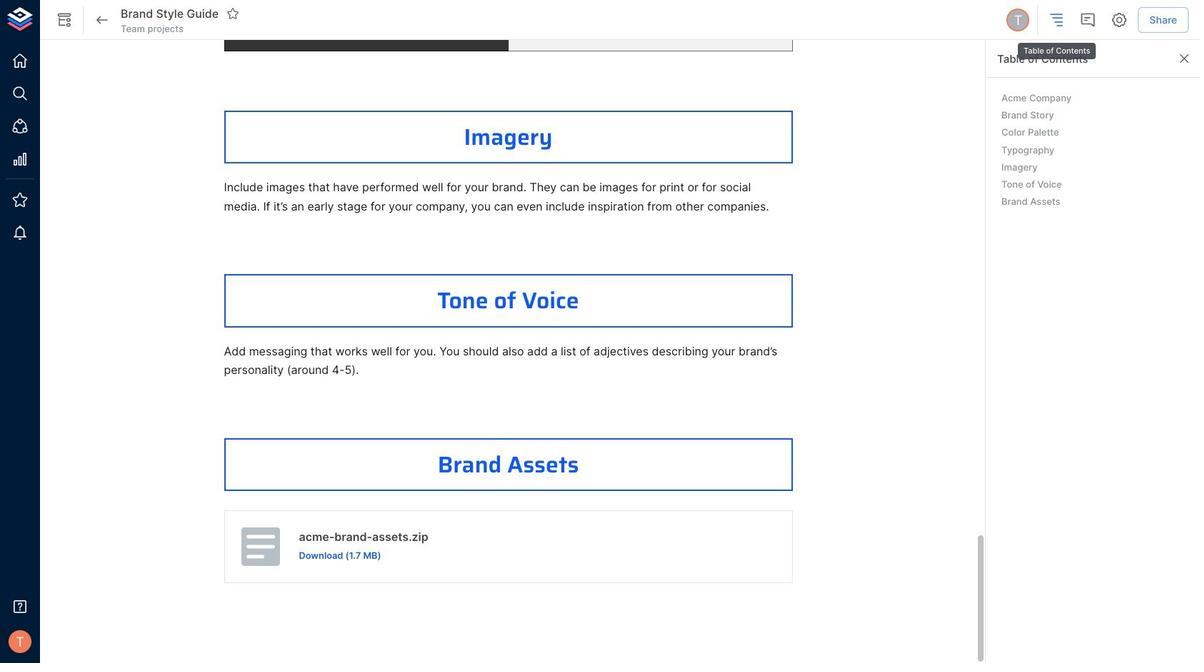 Task type: describe. For each thing, give the bounding box(es) containing it.
table of contents image
[[1048, 11, 1066, 29]]

settings image
[[1111, 11, 1129, 29]]

go back image
[[94, 11, 111, 29]]



Task type: locate. For each thing, give the bounding box(es) containing it.
show wiki image
[[56, 11, 73, 29]]

tooltip
[[1017, 33, 1098, 61]]

comments image
[[1080, 11, 1097, 29]]

favorite image
[[227, 7, 240, 20]]



Task type: vqa. For each thing, say whether or not it's contained in the screenshot.
Go Back Image
yes



